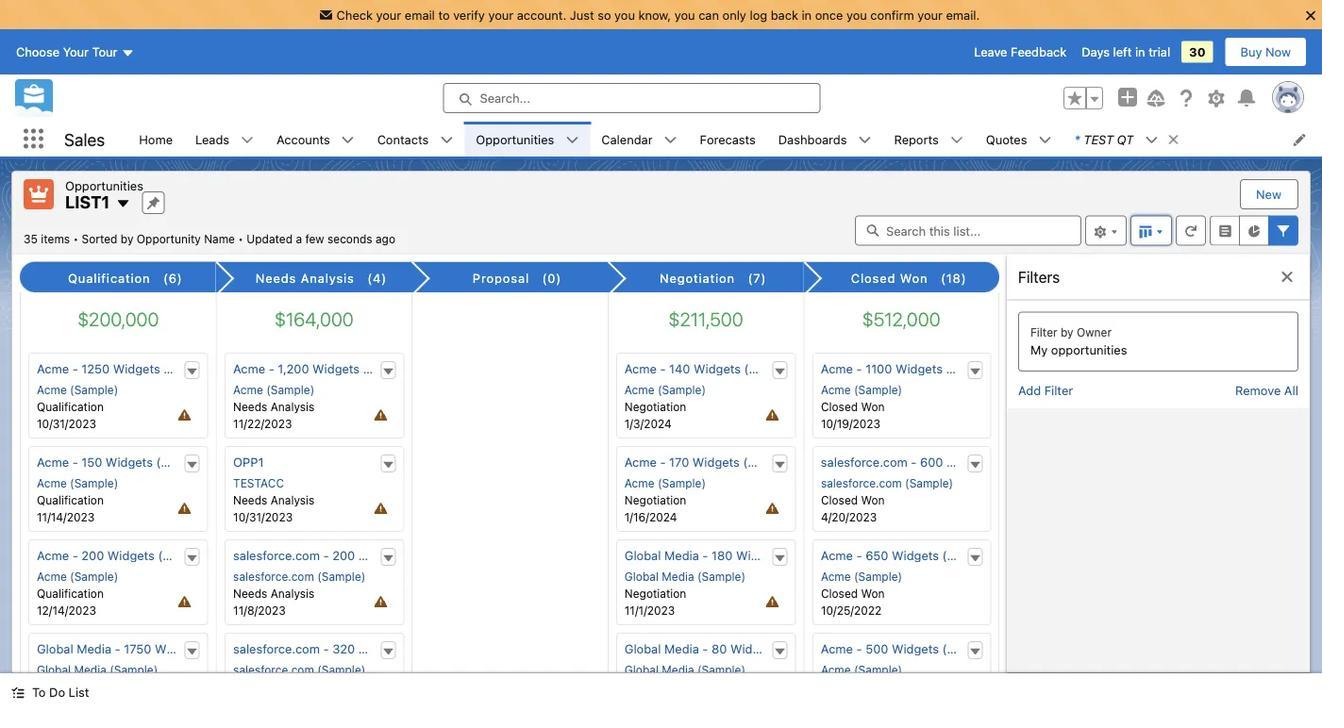 Task type: describe. For each thing, give the bounding box(es) containing it.
$200,000
[[78, 308, 159, 330]]

acme for acme - 500 widgets (sample)
[[821, 642, 853, 656]]

closed for acme - 650 widgets (sample)
[[821, 587, 858, 600]]

acme - 1100 widgets (sample)
[[821, 362, 997, 376]]

qualification for 200
[[37, 587, 104, 600]]

can
[[699, 8, 719, 22]]

acme - 500 widgets (sample)
[[821, 642, 994, 656]]

global media - 1750 widgets (sample) link
[[37, 642, 257, 656]]

salesforce.com (sample) link for 200
[[233, 570, 365, 583]]

global media - 80 widgets (sample)
[[625, 642, 833, 656]]

- for acme - 150 widgets (sample)
[[72, 455, 78, 469]]

filter by owner my opportunities
[[1031, 326, 1127, 357]]

days left in trial
[[1082, 45, 1171, 59]]

choose your tour button
[[15, 37, 135, 67]]

salesforce.com (sample) closed won 4/20/2023
[[821, 477, 953, 524]]

acme - 150 widgets (sample)
[[37, 455, 208, 469]]

qualification for 1250
[[37, 400, 104, 413]]

acme (sample) qualification 10/31/2023
[[37, 383, 118, 430]]

owner
[[1077, 326, 1112, 339]]

acme for acme - 170 widgets (sample)
[[625, 455, 657, 469]]

global media (sample) link for $200,000
[[37, 664, 158, 677]]

acme (sample) link for 500
[[821, 664, 902, 677]]

log
[[750, 8, 768, 22]]

salesforce.com for 600
[[821, 455, 907, 469]]

acme (sample)
[[821, 664, 902, 677]]

- left 80
[[703, 642, 708, 656]]

80
[[712, 642, 727, 656]]

acme for acme (sample) qualification 12/14/2023
[[37, 570, 67, 583]]

35 items • sorted by opportunity name • updated a few seconds ago
[[24, 233, 395, 246]]

opportunities list item
[[465, 122, 590, 157]]

text default image for calendar "link" in the top of the page
[[664, 134, 677, 147]]

acme for acme - 150 widgets (sample)
[[37, 455, 69, 469]]

global media - 80 widgets (sample) link
[[625, 642, 833, 656]]

sorted
[[82, 233, 117, 246]]

salesforce.com for 320
[[233, 642, 319, 656]]

acme - 140 widgets (sample)
[[625, 362, 796, 376]]

widgets for acme - 150 widgets (sample)
[[106, 455, 153, 469]]

text default image for acme - 1,200 widgets (sample) link
[[382, 365, 395, 378]]

leads
[[195, 132, 229, 146]]

$211,500
[[669, 308, 743, 330]]

200 for $164,000
[[332, 548, 355, 563]]

remove
[[1236, 383, 1281, 397]]

media for 1750
[[77, 642, 111, 656]]

leave feedback
[[974, 45, 1067, 59]]

text default image for acme - 170 widgets (sample) link
[[773, 459, 787, 472]]

text default image for salesforce.com - 600 widgets (sample) link on the bottom of the page
[[968, 459, 982, 472]]

to do list
[[32, 686, 89, 700]]

widgets right 180
[[736, 548, 783, 563]]

1 vertical spatial filter
[[1045, 383, 1073, 397]]

acme for acme (sample) closed won 10/19/2023
[[821, 383, 851, 397]]

11/14/2023
[[37, 511, 95, 524]]

widgets for acme - 650 widgets (sample)
[[892, 548, 939, 563]]

global for 80
[[625, 642, 661, 656]]

analysis inside "acme (sample) needs analysis 11/22/2023"
[[270, 400, 314, 413]]

acme - 650 widgets (sample) link
[[821, 548, 994, 563]]

list item containing *
[[1063, 122, 1189, 157]]

opp1
[[233, 455, 263, 469]]

trial
[[1149, 45, 1171, 59]]

widgets for acme - 1250 widgets (sample)
[[113, 362, 160, 376]]

acme for acme (sample)
[[821, 664, 851, 677]]

acme (sample) link for 650
[[821, 570, 902, 583]]

negotiation up $211,500
[[660, 271, 735, 285]]

opportunities
[[1051, 343, 1127, 357]]

- left 180
[[703, 548, 708, 563]]

acme for acme (sample) needs analysis 11/22/2023
[[233, 383, 263, 397]]

salesforce.com - 200 widgets (sample)
[[233, 548, 460, 563]]

acme for acme - 1250 widgets (sample)
[[37, 362, 69, 376]]

1 horizontal spatial in
[[1135, 45, 1146, 59]]

global media (sample) for $211,500
[[625, 664, 746, 677]]

acme - 170 widgets (sample)
[[625, 455, 795, 469]]

text default image for quotes "link"
[[1039, 134, 1052, 147]]

opp1 link
[[233, 455, 263, 469]]

widgets right 80
[[731, 642, 778, 656]]

- for acme - 1250 widgets (sample)
[[72, 362, 78, 376]]

negotiation inside acme (sample) negotiation 1/3/2024
[[625, 400, 687, 413]]

testacc
[[233, 477, 284, 490]]

once
[[815, 8, 843, 22]]

contacts list item
[[366, 122, 465, 157]]

salesforce.com for 200
[[233, 548, 319, 563]]

$512,000
[[863, 308, 941, 330]]

text default image for contacts link
[[440, 134, 453, 147]]

(sample) inside acme (sample) qualification 11/14/2023
[[70, 477, 118, 490]]

filters
[[1018, 268, 1060, 286]]

acme (sample) negotiation 1/3/2024
[[625, 383, 706, 430]]

text default image for the "acme - 500 widgets (sample)" link
[[968, 645, 982, 659]]

widgets for acme - 1100 widgets (sample)
[[895, 362, 942, 376]]

needs inside "acme (sample) needs analysis 11/22/2023"
[[233, 400, 267, 413]]

(6)
[[163, 271, 183, 285]]

accounts
[[277, 132, 330, 146]]

remove all button
[[1236, 383, 1299, 397]]

quotes link
[[975, 122, 1039, 157]]

text default image for global media - 1750 widgets (sample) link
[[186, 645, 199, 659]]

acme for acme (sample) negotiation 1/16/2024
[[625, 477, 655, 490]]

tour
[[92, 45, 118, 59]]

calendar list item
[[590, 122, 689, 157]]

acme - 1,200 widgets (sample) link
[[233, 362, 414, 376]]

calendar
[[602, 132, 653, 146]]

widgets for acme - 140 widgets (sample)
[[694, 362, 741, 376]]

text default image inside list item
[[1145, 134, 1158, 147]]

media for 180
[[665, 548, 699, 563]]

2 • from the left
[[238, 233, 244, 246]]

now
[[1266, 45, 1291, 59]]

150
[[81, 455, 102, 469]]

acme - 1250 widgets (sample)
[[37, 362, 215, 376]]

widgets for acme - 170 widgets (sample)
[[693, 455, 740, 469]]

global media - 180 widgets (sample)
[[625, 548, 838, 563]]

contacts
[[377, 132, 429, 146]]

0 vertical spatial in
[[802, 8, 812, 22]]

proposal
[[473, 271, 530, 285]]

salesforce.com - 320 widgets (sample) link
[[233, 642, 460, 656]]

- for acme - 500 widgets (sample)
[[856, 642, 862, 656]]

1750
[[124, 642, 151, 656]]

won left '(18)'
[[900, 271, 928, 285]]

- for acme - 140 widgets (sample)
[[660, 362, 666, 376]]

needs inside salesforce.com (sample) needs analysis 11/8/2023
[[233, 587, 267, 600]]

salesforce.com down 11/8/2023
[[233, 664, 314, 677]]

buy now
[[1241, 45, 1291, 59]]

buy now button
[[1225, 37, 1307, 67]]

- for acme - 650 widgets (sample)
[[856, 548, 862, 563]]

(sample) inside 'acme (sample) closed won 10/19/2023'
[[854, 383, 902, 397]]

media down global media - 80 widgets (sample) link
[[662, 664, 694, 677]]

sales
[[64, 129, 105, 149]]

list1
[[65, 192, 110, 212]]

acme (sample) link for 140
[[625, 383, 706, 397]]

acme for acme (sample) qualification 10/31/2023
[[37, 383, 67, 397]]

salesforce.com - 320 widgets (sample)
[[233, 642, 460, 656]]

11/8/2023
[[233, 604, 285, 617]]

email.
[[946, 8, 980, 22]]

(sample) inside acme (sample) closed won 10/25/2022
[[854, 570, 902, 583]]

global media (sample) link down 180
[[625, 570, 746, 583]]

salesforce.com for needs
[[233, 570, 314, 583]]

$164,000
[[275, 308, 354, 330]]

to do list button
[[0, 674, 100, 712]]

170
[[669, 455, 689, 469]]

text default image for acme - 650 widgets (sample) link
[[968, 552, 982, 565]]

choose your tour
[[16, 45, 118, 59]]

seconds
[[328, 233, 372, 246]]

remove all
[[1236, 383, 1299, 397]]

12/14/2023
[[37, 604, 96, 617]]

to
[[32, 686, 46, 700]]

left
[[1113, 45, 1132, 59]]

- for salesforce.com - 600 widgets (sample)
[[911, 455, 916, 469]]

negotiation inside global media (sample) negotiation 11/1/2023
[[625, 587, 687, 600]]

10/19/2023
[[821, 417, 880, 430]]

analysis inside the testacc needs analysis 10/31/2023
[[270, 494, 314, 507]]

acme for acme - 1100 widgets (sample)
[[821, 362, 853, 376]]

text default image for acme - 200 widgets (sample) link
[[186, 552, 199, 565]]

needs down updated
[[256, 271, 297, 285]]

text default image for acme - 1250 widgets (sample) 'link'
[[186, 365, 199, 378]]

(sample) inside acme (sample) negotiation 1/16/2024
[[658, 477, 706, 490]]

media up the list
[[74, 664, 106, 677]]

acme - 500 widgets (sample) link
[[821, 642, 994, 656]]

acme for acme - 200 widgets (sample)
[[37, 548, 69, 563]]

acme - 200 widgets (sample)
[[37, 548, 210, 563]]



Task type: vqa. For each thing, say whether or not it's contained in the screenshot.
the "View All" link to the left
no



Task type: locate. For each thing, give the bounding box(es) containing it.
ago
[[376, 233, 395, 246]]

- for salesforce.com - 320 widgets (sample)
[[323, 642, 329, 656]]

qualification down 1250
[[37, 400, 104, 413]]

1 horizontal spatial you
[[675, 8, 695, 22]]

(sample) inside acme (sample) qualification 10/31/2023
[[70, 383, 118, 397]]

acme up 12/14/2023
[[37, 570, 67, 583]]

analysis up "11/22/2023"
[[270, 400, 314, 413]]

acme for acme (sample) closed won 10/25/2022
[[821, 570, 851, 583]]

calendar link
[[590, 122, 664, 157]]

acme (sample) link
[[37, 383, 118, 397], [233, 383, 314, 397], [625, 383, 706, 397], [821, 383, 902, 397], [37, 477, 118, 490], [625, 477, 706, 490], [37, 570, 118, 583], [821, 570, 902, 583], [821, 664, 902, 677]]

(sample) inside global media (sample) negotiation 11/1/2023
[[697, 570, 746, 583]]

0 vertical spatial filter
[[1031, 326, 1058, 339]]

needs analysis
[[256, 271, 355, 285]]

media up 11/1/2023
[[662, 570, 694, 583]]

- left 150
[[72, 455, 78, 469]]

needs inside the testacc needs analysis 10/31/2023
[[233, 494, 267, 507]]

testacc link
[[233, 477, 284, 490]]

acme inside acme (sample) qualification 11/14/2023
[[37, 477, 67, 490]]

acme inside "acme (sample) needs analysis 11/22/2023"
[[233, 383, 263, 397]]

acme up 1/16/2024
[[625, 477, 655, 490]]

check
[[337, 8, 373, 22]]

acme (sample) link for 1250
[[37, 383, 118, 397]]

text default image for acme - 140 widgets (sample) link
[[773, 365, 787, 378]]

list item
[[1063, 122, 1189, 157]]

200 up salesforce.com (sample) needs analysis 11/8/2023
[[332, 548, 355, 563]]

salesforce.com (sample) link
[[821, 477, 953, 490], [233, 570, 365, 583], [233, 664, 365, 677]]

text default image for 'reports' link
[[950, 134, 963, 147]]

dashboards list item
[[767, 122, 883, 157]]

global media (sample) link for $211,500
[[625, 664, 746, 677]]

200 for $200,000
[[81, 548, 104, 563]]

(sample) inside acme (sample) negotiation 1/3/2024
[[658, 383, 706, 397]]

11/1/2023
[[625, 604, 675, 617]]

text default image inside quotes list item
[[1039, 134, 1052, 147]]

None search field
[[855, 216, 1082, 246]]

10/31/2023
[[37, 417, 96, 430], [233, 511, 292, 524]]

acme left 1250
[[37, 362, 69, 376]]

acme (sample) link down 1,200
[[233, 383, 314, 397]]

a
[[296, 233, 302, 246]]

- left 170
[[660, 455, 666, 469]]

10/31/2023 inside acme (sample) qualification 10/31/2023
[[37, 417, 96, 430]]

text default image for leads link
[[241, 134, 254, 147]]

your left email on the top left of page
[[376, 8, 401, 22]]

text default image for acme - 150 widgets (sample) link
[[186, 459, 199, 472]]

acme inside acme (sample) negotiation 1/3/2024
[[625, 383, 655, 397]]

(sample) inside salesforce.com (sample) closed won 4/20/2023
[[905, 477, 953, 490]]

- left 650
[[856, 548, 862, 563]]

analysis
[[301, 271, 355, 285], [270, 400, 314, 413], [270, 494, 314, 507], [270, 587, 314, 600]]

1 horizontal spatial your
[[488, 8, 514, 22]]

list containing home
[[128, 122, 1322, 157]]

home link
[[128, 122, 184, 157]]

- for salesforce.com - 200 widgets (sample)
[[323, 548, 329, 563]]

reports link
[[883, 122, 950, 157]]

global media (sample) negotiation 11/1/2023
[[625, 570, 746, 617]]

(7)
[[748, 271, 767, 285]]

email
[[405, 8, 435, 22]]

quotes list item
[[975, 122, 1063, 157]]

1 vertical spatial by
[[1061, 326, 1074, 339]]

- for acme - 1100 widgets (sample)
[[856, 362, 862, 376]]

(sample) inside "acme (sample) needs analysis 11/22/2023"
[[266, 383, 314, 397]]

10/25/2022
[[821, 604, 881, 617]]

650
[[865, 548, 888, 563]]

widgets for acme - 1,200 widgets (sample)
[[312, 362, 359, 376]]

1 • from the left
[[73, 233, 79, 246]]

forecasts
[[700, 132, 756, 146]]

closed inside salesforce.com (sample) closed won 4/20/2023
[[821, 494, 858, 507]]

salesforce.com up salesforce.com (sample)
[[233, 642, 319, 656]]

200
[[81, 548, 104, 563], [332, 548, 355, 563]]

1 vertical spatial 10/31/2023
[[233, 511, 292, 524]]

you
[[615, 8, 635, 22], [675, 8, 695, 22], [847, 8, 867, 22]]

won for 1100
[[861, 400, 885, 413]]

1 your from the left
[[376, 8, 401, 22]]

1 global media (sample) from the left
[[37, 664, 158, 677]]

acme (sample) link down 150
[[37, 477, 118, 490]]

1 vertical spatial in
[[1135, 45, 1146, 59]]

acme - 1,200 widgets (sample)
[[233, 362, 414, 376]]

- for acme - 1,200 widgets (sample)
[[268, 362, 274, 376]]

global media - 180 widgets (sample) link
[[625, 548, 838, 563]]

widgets for acme - 200 widgets (sample)
[[107, 548, 155, 563]]

text default image
[[1167, 133, 1180, 146], [566, 134, 579, 147], [1039, 134, 1052, 147], [115, 196, 131, 212], [1280, 270, 1295, 285], [382, 459, 395, 472], [773, 459, 787, 472], [382, 552, 395, 565], [773, 552, 787, 565], [186, 645, 199, 659], [382, 645, 395, 659], [968, 645, 982, 659], [11, 687, 25, 700]]

closed up $512,000
[[851, 271, 896, 285]]

media for negotiation
[[662, 570, 694, 583]]

updated
[[247, 233, 293, 246]]

needs up "11/22/2023"
[[233, 400, 267, 413]]

2 you from the left
[[675, 8, 695, 22]]

salesforce.com (sample)
[[233, 664, 365, 677]]

text default image for global media - 180 widgets (sample) link
[[773, 552, 787, 565]]

acme left 650
[[821, 548, 853, 563]]

you left can
[[675, 8, 695, 22]]

text default image for dashboards link
[[858, 134, 872, 147]]

0 horizontal spatial by
[[121, 233, 134, 246]]

global media (sample) for $200,000
[[37, 664, 158, 677]]

opportunities down search...
[[476, 132, 554, 146]]

group
[[1064, 87, 1103, 110]]

acme (sample) link down the 1100
[[821, 383, 902, 397]]

*
[[1075, 132, 1080, 146]]

qualification up 12/14/2023
[[37, 587, 104, 600]]

filter inside filter by owner my opportunities
[[1031, 326, 1058, 339]]

by left owner
[[1061, 326, 1074, 339]]

needs
[[256, 271, 297, 285], [233, 400, 267, 413], [233, 494, 267, 507], [233, 587, 267, 600]]

in right back
[[802, 8, 812, 22]]

global media (sample) down 80
[[625, 664, 746, 677]]

salesforce.com (sample) link down 320
[[233, 664, 365, 677]]

list
[[128, 122, 1322, 157]]

global media (sample) link down 80
[[625, 664, 746, 677]]

acme left 170
[[625, 455, 657, 469]]

0 vertical spatial 10/31/2023
[[37, 417, 96, 430]]

(sample) inside acme (sample) qualification 12/14/2023
[[70, 570, 118, 583]]

reports list item
[[883, 122, 975, 157]]

acme left the 1100
[[821, 362, 853, 376]]

widgets right 650
[[892, 548, 939, 563]]

won up 10/19/2023
[[861, 400, 885, 413]]

acme left 1,200
[[233, 362, 265, 376]]

- up salesforce.com (sample) needs analysis 11/8/2023
[[323, 548, 329, 563]]

global media (sample) up the list
[[37, 664, 158, 677]]

acme - 1250 widgets (sample) link
[[37, 362, 215, 376]]

- left '600'
[[911, 455, 916, 469]]

won up 4/20/2023
[[861, 494, 885, 507]]

0 vertical spatial by
[[121, 233, 134, 246]]

won inside salesforce.com (sample) closed won 4/20/2023
[[861, 494, 885, 507]]

widgets right 140 at the right bottom of the page
[[694, 362, 741, 376]]

qualification for 150
[[37, 494, 104, 507]]

choose
[[16, 45, 60, 59]]

salesforce.com up 11/8/2023
[[233, 570, 314, 583]]

1 horizontal spatial •
[[238, 233, 244, 246]]

acme (sample) link up 12/14/2023
[[37, 570, 118, 583]]

- left the 1100
[[856, 362, 862, 376]]

name
[[204, 233, 235, 246]]

2 horizontal spatial you
[[847, 8, 867, 22]]

2 your from the left
[[488, 8, 514, 22]]

- for acme - 200 widgets (sample)
[[72, 548, 78, 563]]

accounts list item
[[265, 122, 366, 157]]

text default image inside calendar 'list item'
[[664, 134, 677, 147]]

acme for acme - 650 widgets (sample)
[[821, 548, 853, 563]]

dashboards link
[[767, 122, 858, 157]]

widgets for acme - 500 widgets (sample)
[[891, 642, 939, 656]]

negotiation up 11/1/2023
[[625, 587, 687, 600]]

opportunities inside list1|opportunities|list view element
[[65, 178, 143, 193]]

text default image for opportunities link
[[566, 134, 579, 147]]

salesforce.com (sample) link down salesforce.com - 200 widgets (sample)
[[233, 570, 365, 583]]

global media - 1750 widgets (sample)
[[37, 642, 257, 656]]

salesforce.com down 10/19/2023
[[821, 455, 907, 469]]

10/31/2023 inside the testacc needs analysis 10/31/2023
[[233, 511, 292, 524]]

items
[[41, 233, 70, 246]]

•
[[73, 233, 79, 246], [238, 233, 244, 246]]

contacts link
[[366, 122, 440, 157]]

in right left
[[1135, 45, 1146, 59]]

closed for acme - 1100 widgets (sample)
[[821, 400, 858, 413]]

0 horizontal spatial in
[[802, 8, 812, 22]]

global media (sample) link up the list
[[37, 664, 158, 677]]

1 horizontal spatial by
[[1061, 326, 1074, 339]]

only
[[723, 8, 747, 22]]

salesforce.com (sample) link for 320
[[233, 664, 365, 677]]

text default image for salesforce.com - 320 widgets (sample) link
[[382, 645, 395, 659]]

text default image for accounts link at the top left
[[341, 134, 355, 147]]

0 horizontal spatial 10/31/2023
[[37, 417, 96, 430]]

salesforce.com up 4/20/2023
[[821, 477, 902, 490]]

0 vertical spatial opportunities
[[476, 132, 554, 146]]

1 vertical spatial opportunities
[[65, 178, 143, 193]]

10/31/2023 up 150
[[37, 417, 96, 430]]

negotiation inside acme (sample) negotiation 1/16/2024
[[625, 494, 687, 507]]

text default image inside leads list item
[[241, 134, 254, 147]]

list1 status
[[24, 233, 247, 246]]

filter up my at the right of the page
[[1031, 326, 1058, 339]]

list
[[69, 686, 89, 700]]

acme inside acme (sample) qualification 12/14/2023
[[37, 570, 67, 583]]

opportunities inside opportunities link
[[476, 132, 554, 146]]

3 your from the left
[[918, 8, 943, 22]]

widgets right 320
[[358, 642, 405, 656]]

acme (sample) link for 1100
[[821, 383, 902, 397]]

(sample) inside salesforce.com (sample) needs analysis 11/8/2023
[[317, 570, 365, 583]]

closed inside 'acme (sample) closed won 10/19/2023'
[[821, 400, 858, 413]]

salesforce.com - 600 widgets (sample)
[[821, 455, 1048, 469]]

text default image for acme - 1100 widgets (sample) link
[[968, 365, 982, 378]]

account.
[[517, 8, 567, 22]]

verify
[[453, 8, 485, 22]]

salesforce.com inside salesforce.com (sample) needs analysis 11/8/2023
[[233, 570, 314, 583]]

negotiation up 1/16/2024
[[625, 494, 687, 507]]

acme (sample) link for 170
[[625, 477, 706, 490]]

10/31/2023 down testacc link
[[233, 511, 292, 524]]

analysis down few
[[301, 271, 355, 285]]

acme (sample) link down 650
[[821, 570, 902, 583]]

widgets for salesforce.com - 600 widgets (sample)
[[946, 455, 993, 469]]

acme (sample) link down 500
[[821, 664, 902, 677]]

leads link
[[184, 122, 241, 157]]

acme inside 'acme (sample) closed won 10/19/2023'
[[821, 383, 851, 397]]

salesforce.com inside salesforce.com (sample) closed won 4/20/2023
[[821, 477, 902, 490]]

acme (sample) qualification 11/14/2023
[[37, 477, 118, 524]]

acme for acme - 140 widgets (sample)
[[625, 362, 657, 376]]

text default image inside opportunities list item
[[566, 134, 579, 147]]

200 up acme (sample) qualification 12/14/2023
[[81, 548, 104, 563]]

11/22/2023
[[233, 417, 292, 430]]

qualification inside acme (sample) qualification 11/14/2023
[[37, 494, 104, 507]]

closed for salesforce.com - 600 widgets (sample)
[[821, 494, 858, 507]]

(18)
[[941, 271, 967, 285]]

0 vertical spatial salesforce.com (sample) link
[[821, 477, 953, 490]]

new
[[1256, 187, 1282, 202]]

text default image
[[241, 134, 254, 147], [341, 134, 355, 147], [440, 134, 453, 147], [664, 134, 677, 147], [858, 134, 872, 147], [950, 134, 963, 147], [1145, 134, 1158, 147], [186, 365, 199, 378], [382, 365, 395, 378], [773, 365, 787, 378], [968, 365, 982, 378], [186, 459, 199, 472], [968, 459, 982, 472], [186, 552, 199, 565], [968, 552, 982, 565], [773, 645, 787, 659]]

- left 500
[[856, 642, 862, 656]]

acme for acme (sample) negotiation 1/3/2024
[[625, 383, 655, 397]]

by inside filter by owner my opportunities
[[1061, 326, 1074, 339]]

global inside global media (sample) negotiation 11/1/2023
[[625, 570, 659, 583]]

global
[[625, 548, 661, 563], [625, 570, 659, 583], [37, 642, 73, 656], [625, 642, 661, 656], [37, 664, 71, 677], [625, 664, 659, 677]]

new button
[[1241, 180, 1297, 209]]

your
[[63, 45, 89, 59]]

acme - 200 widgets (sample) link
[[37, 548, 210, 563]]

text default image inside "contacts" list item
[[440, 134, 453, 147]]

few
[[305, 233, 324, 246]]

opportunities link
[[465, 122, 566, 157]]

won
[[900, 271, 928, 285], [861, 400, 885, 413], [861, 494, 885, 507], [861, 587, 885, 600]]

- left 1750
[[115, 642, 121, 656]]

acme (sample) link for 1,200
[[233, 383, 314, 397]]

text default image inside to do list button
[[11, 687, 25, 700]]

acme left 140 at the right bottom of the page
[[625, 362, 657, 376]]

know,
[[639, 8, 671, 22]]

acme (sample) qualification 12/14/2023
[[37, 570, 118, 617]]

acme (sample) link down 140 at the right bottom of the page
[[625, 383, 706, 397]]

0 horizontal spatial •
[[73, 233, 79, 246]]

acme inside acme (sample) closed won 10/25/2022
[[821, 570, 851, 583]]

needs up 11/8/2023
[[233, 587, 267, 600]]

1,200
[[277, 362, 309, 376]]

analysis up 11/8/2023
[[270, 587, 314, 600]]

none search field inside list1|opportunities|list view element
[[855, 216, 1082, 246]]

• right name
[[238, 233, 244, 246]]

- left 1250
[[72, 362, 78, 376]]

your left email.
[[918, 8, 943, 22]]

0 horizontal spatial you
[[615, 8, 635, 22]]

won for 650
[[861, 587, 885, 600]]

global for 180
[[625, 548, 661, 563]]

acme inside acme (sample) negotiation 1/16/2024
[[625, 477, 655, 490]]

closed up 10/19/2023
[[821, 400, 858, 413]]

your right verify
[[488, 8, 514, 22]]

35
[[24, 233, 38, 246]]

1100
[[865, 362, 892, 376]]

text default image for opp1 link
[[382, 459, 395, 472]]

analysis inside salesforce.com (sample) needs analysis 11/8/2023
[[270, 587, 314, 600]]

Search LIST1 list view. search field
[[855, 216, 1082, 246]]

accounts link
[[265, 122, 341, 157]]

media for 80
[[665, 642, 699, 656]]

acme
[[37, 362, 69, 376], [233, 362, 265, 376], [625, 362, 657, 376], [821, 362, 853, 376], [37, 383, 67, 397], [233, 383, 263, 397], [625, 383, 655, 397], [821, 383, 851, 397], [37, 455, 69, 469], [625, 455, 657, 469], [37, 477, 67, 490], [625, 477, 655, 490], [37, 548, 69, 563], [821, 548, 853, 563], [37, 570, 67, 583], [821, 570, 851, 583], [821, 642, 853, 656], [821, 664, 851, 677]]

acme for acme (sample) qualification 11/14/2023
[[37, 477, 67, 490]]

acme - 1100 widgets (sample) link
[[821, 362, 997, 376]]

won inside 'acme (sample) closed won 10/19/2023'
[[861, 400, 885, 413]]

2 200 from the left
[[332, 548, 355, 563]]

0 horizontal spatial opportunities
[[65, 178, 143, 193]]

10/31/2023 for opp1
[[233, 511, 292, 524]]

1 horizontal spatial global media (sample)
[[625, 664, 746, 677]]

closed won
[[851, 271, 928, 285]]

widgets up acme (sample) qualification 12/14/2023
[[107, 548, 155, 563]]

global for 1750
[[37, 642, 73, 656]]

- for acme - 170 widgets (sample)
[[660, 455, 666, 469]]

acme inside acme (sample) qualification 10/31/2023
[[37, 383, 67, 397]]

salesforce.com up salesforce.com (sample) needs analysis 11/8/2023
[[233, 548, 319, 563]]

salesforce.com (sample) link for 600
[[821, 477, 953, 490]]

1 200 from the left
[[81, 548, 104, 563]]

acme for acme - 1,200 widgets (sample)
[[233, 362, 265, 376]]

widgets for salesforce.com - 200 widgets (sample)
[[358, 548, 405, 563]]

salesforce.com - 600 widgets (sample) link
[[821, 455, 1048, 469]]

1 horizontal spatial 10/31/2023
[[233, 511, 292, 524]]

media inside global media (sample) negotiation 11/1/2023
[[662, 570, 694, 583]]

acme (sample) link for 200
[[37, 570, 118, 583]]

qualification inside acme (sample) qualification 12/14/2023
[[37, 587, 104, 600]]

2 vertical spatial salesforce.com (sample) link
[[233, 664, 365, 677]]

by right sorted
[[121, 233, 134, 246]]

text default image inside dashboards list item
[[858, 134, 872, 147]]

0 horizontal spatial global media (sample)
[[37, 664, 158, 677]]

media up global media (sample) negotiation 11/1/2023
[[665, 548, 699, 563]]

text default image for global media - 80 widgets (sample) link
[[773, 645, 787, 659]]

salesforce.com
[[821, 455, 907, 469], [821, 477, 902, 490], [233, 548, 319, 563], [233, 570, 314, 583], [233, 642, 319, 656], [233, 664, 314, 677]]

widgets right 150
[[106, 455, 153, 469]]

2 horizontal spatial your
[[918, 8, 943, 22]]

acme - 140 widgets (sample) link
[[625, 362, 796, 376]]

- left 140 at the right bottom of the page
[[660, 362, 666, 376]]

so
[[598, 8, 611, 22]]

• right items
[[73, 233, 79, 246]]

acme up acme (sample)
[[821, 642, 853, 656]]

1 horizontal spatial 200
[[332, 548, 355, 563]]

global for negotiation
[[625, 570, 659, 583]]

acme (sample) link down 1250
[[37, 383, 118, 397]]

widgets right 1750
[[155, 642, 202, 656]]

salesforce.com - 200 widgets (sample) link
[[233, 548, 460, 563]]

0 horizontal spatial 200
[[81, 548, 104, 563]]

1 you from the left
[[615, 8, 635, 22]]

widgets for salesforce.com - 320 widgets (sample)
[[358, 642, 405, 656]]

widgets right 1,200
[[312, 362, 359, 376]]

- left 1,200
[[268, 362, 274, 376]]

3 you from the left
[[847, 8, 867, 22]]

opportunities image
[[24, 179, 54, 210]]

acme up 1/3/2024
[[625, 383, 655, 397]]

- left 320
[[323, 642, 329, 656]]

acme up 10/25/2022
[[821, 570, 851, 583]]

acme - 150 widgets (sample) link
[[37, 455, 208, 469]]

acme (sample) link down 170
[[625, 477, 706, 490]]

text default image for salesforce.com - 200 widgets (sample) 'link' on the left bottom of page
[[382, 552, 395, 565]]

closed inside acme (sample) closed won 10/25/2022
[[821, 587, 858, 600]]

salesforce.com (sample) link down '600'
[[821, 477, 953, 490]]

text default image inside reports list item
[[950, 134, 963, 147]]

1 horizontal spatial opportunities
[[476, 132, 554, 146]]

won inside acme (sample) closed won 10/25/2022
[[861, 587, 885, 600]]

qualification inside acme (sample) qualification 10/31/2023
[[37, 400, 104, 413]]

global media (sample) link
[[625, 570, 746, 583], [37, 664, 158, 677], [625, 664, 746, 677]]

media
[[665, 548, 699, 563], [662, 570, 694, 583], [77, 642, 111, 656], [665, 642, 699, 656], [74, 664, 106, 677], [662, 664, 694, 677]]

closed up 4/20/2023
[[821, 494, 858, 507]]

list1|opportunities|list view element
[[11, 171, 1311, 712]]

salesforce.com for closed
[[821, 477, 902, 490]]

search...
[[480, 91, 530, 105]]

1 vertical spatial salesforce.com (sample) link
[[233, 570, 365, 583]]

acme up 11/14/2023
[[37, 477, 67, 490]]

qualification down sorted
[[68, 271, 151, 285]]

forecasts link
[[689, 122, 767, 157]]

analysis down testacc link
[[270, 494, 314, 507]]

acme (sample) link for 150
[[37, 477, 118, 490]]

leave
[[974, 45, 1008, 59]]

10/31/2023 for acme - 1250 widgets (sample)
[[37, 417, 96, 430]]

2 global media (sample) from the left
[[625, 664, 746, 677]]

media left 80
[[665, 642, 699, 656]]

acme (sample) closed won 10/19/2023
[[821, 383, 902, 430]]

widgets right 1250
[[113, 362, 160, 376]]

30
[[1189, 45, 1206, 59]]

text default image inside accounts list item
[[341, 134, 355, 147]]

leads list item
[[184, 122, 265, 157]]

widgets right 170
[[693, 455, 740, 469]]

won up 10/25/2022
[[861, 587, 885, 600]]

140
[[669, 362, 690, 376]]

days
[[1082, 45, 1110, 59]]

widgets right '600'
[[946, 455, 993, 469]]

0 horizontal spatial your
[[376, 8, 401, 22]]

won for 600
[[861, 494, 885, 507]]

acme up 10/19/2023
[[821, 383, 851, 397]]

filter right add on the bottom
[[1045, 383, 1073, 397]]



